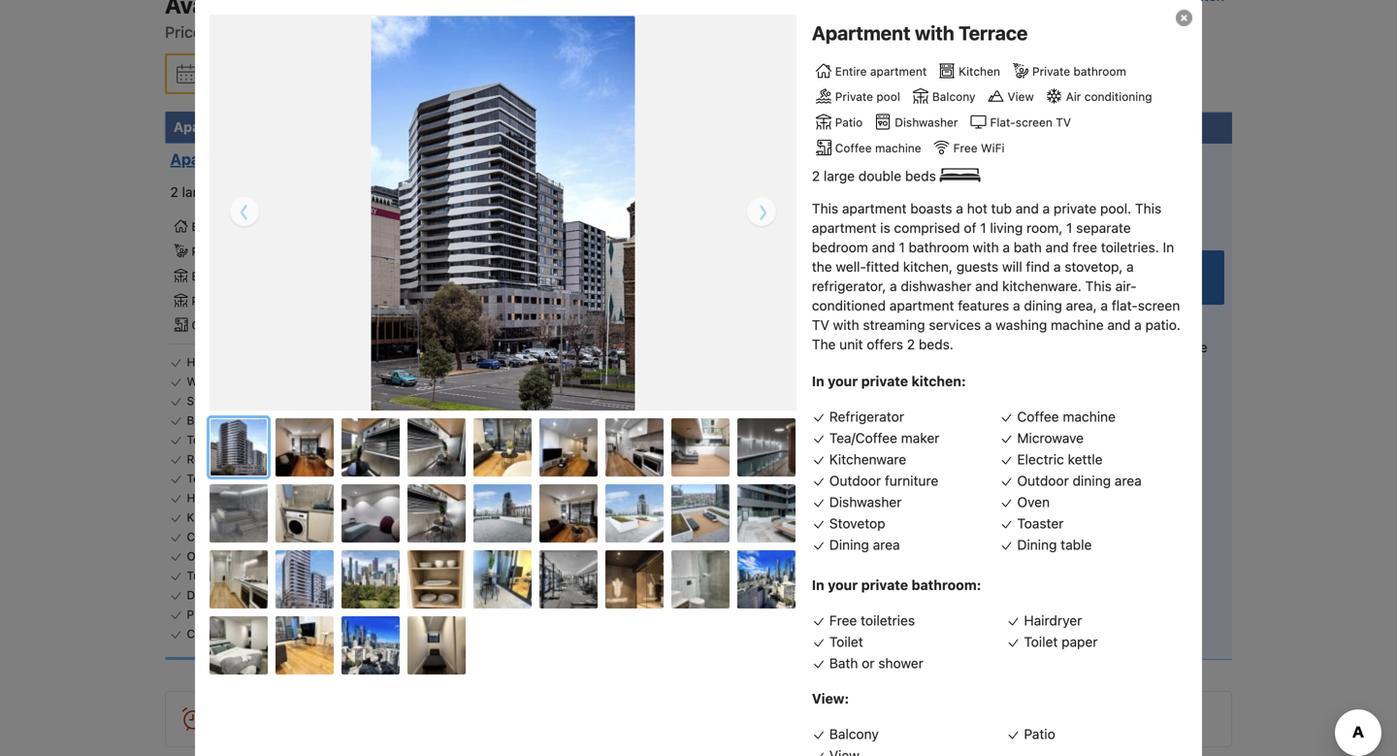 Task type: vqa. For each thing, say whether or not it's contained in the screenshot.
the leftmost Spacious
no



Task type: locate. For each thing, give the bounding box(es) containing it.
converted
[[214, 23, 287, 41]]

price inside 10% genius discount applied to the price before taxes and charges
[[1130, 483, 1158, 496]]

us$8,089 us$7,280 up free
[[1028, 204, 1180, 227]]

0 horizontal spatial toaster
[[404, 569, 444, 582]]

flat-screen tv down kitchen
[[341, 294, 422, 307]]

0 horizontal spatial entire
[[192, 220, 223, 234]]

toaster inside dialog dialog
[[1017, 515, 1064, 531]]

in
[[1163, 239, 1174, 255], [812, 373, 825, 389], [812, 577, 825, 593]]

apartment down apartment type at the left of the page
[[170, 150, 251, 168]]

0 horizontal spatial genius
[[823, 204, 863, 217]]

0 horizontal spatial price
[[794, 221, 821, 235]]

large up '10% genius discount'
[[824, 168, 855, 184]]

advance for non-refundable
[[830, 178, 876, 192]]

1 vertical spatial apartment with terrace
[[170, 150, 349, 168]]

type
[[249, 119, 279, 135]]

0 vertical spatial non-
[[794, 152, 823, 166]]

terrace
[[959, 21, 1028, 44], [292, 150, 349, 168]]

more details on meals and payment options image
[[1000, 149, 1013, 163]]

furniture
[[885, 472, 939, 488], [235, 549, 282, 563]]

10% for 10% genius discount
[[794, 204, 820, 217]]

included
[[608, 269, 652, 280]]

10
[[608, 288, 619, 300]]

0 horizontal spatial kettle
[[304, 530, 335, 544]]

screen up minutes
[[1138, 297, 1180, 313]]

of down the hot
[[964, 220, 977, 236]]

machine up washing machine
[[232, 319, 278, 332]]

1 vertical spatial air
[[320, 269, 335, 283]]

free
[[1073, 239, 1098, 255]]

offers
[[867, 336, 904, 352]]

this down bedroom
[[794, 264, 814, 278]]

photo of apartment with terrace #10 image
[[210, 484, 268, 543]]

microwave inside dialog dialog
[[1017, 430, 1084, 446]]

tea/coffee maker inside dialog dialog
[[830, 430, 940, 446]]

toaster right photo of apartment with terrace #21
[[404, 569, 444, 582]]

carbon
[[187, 627, 227, 641]]

us$7,280 up toiletries.
[[1095, 204, 1180, 227]]

pool inside dialog dialog
[[877, 90, 901, 103]]

apartment with terrace inside dialog dialog
[[812, 21, 1028, 44]]

dining table up building
[[271, 588, 336, 602]]

1 vertical spatial bath or shower
[[830, 655, 924, 671]]

find
[[1026, 258, 1050, 274]]

1 horizontal spatial kitchen
[[959, 64, 1001, 78]]

0 vertical spatial toaster
[[1017, 515, 1064, 531]]

1 right 'room,'
[[1067, 220, 1073, 236]]

takes
[[1086, 316, 1119, 332]]

refundable
[[823, 152, 887, 166], [1080, 404, 1144, 417]]

1 horizontal spatial charges
[[1107, 500, 1151, 514]]

aud 180.00 cleaning fee per stay
[[608, 307, 717, 339]]

screen down kitchen
[[366, 294, 403, 307]]

this left are
[[626, 711, 649, 727]]

furniture inside dialog dialog
[[885, 472, 939, 488]]

pool down kitchen
[[356, 245, 380, 258]]

double down apartment type at the left of the page
[[217, 184, 260, 200]]

from
[[887, 247, 912, 260], [1144, 530, 1170, 544]]

0 vertical spatial electric kettle
[[1017, 451, 1103, 467]]

refrigerator down in your private kitchen:
[[830, 408, 904, 424]]

photo of apartment with terrace #2 image
[[276, 418, 334, 477]]

a down the fitted
[[890, 278, 897, 294]]

on
[[799, 711, 815, 727]]

1 horizontal spatial from
[[1144, 530, 1170, 544]]

tea/coffee maker up heating
[[187, 472, 283, 485]]

1 your from the top
[[828, 373, 858, 389]]

bath up view: at the right bottom
[[830, 655, 858, 671]]

apartments
[[526, 711, 598, 727]]

the inside this apartment boasts a hot tub and a private pool. this apartment is comprised of 1 living room, 1 separate bedroom and 1 bathroom with a bath and free toiletries. in the well-fitted kitchen, guests will find a stovetop, a refrigerator, a dishwasher and kitchenware. this air- conditioned apartment features a dining area, a flat-screen tv with streaming services a washing machine and a patio. the unit offers 2 beds.
[[812, 258, 832, 274]]

streaming service (like netflix)
[[187, 394, 354, 408]]

dishwasher down search
[[895, 115, 958, 129]]

tea/coffee up heating
[[187, 472, 246, 485]]

tub inside this apartment boasts a hot tub and a private pool. this apartment is comprised of 1 living room, 1 separate bedroom and 1 bathroom with a bath and free toiletries. in the well-fitted kitchen, guests will find a stovetop, a refrigerator, a dishwasher and kitchenware. this air- conditioned apartment features a dining area, a flat-screen tv with streaming services a washing machine and a patio. the unit offers 2 beds.
[[991, 200, 1012, 216]]

and inside applied to the price before taxes and charges
[[896, 221, 916, 235]]

us$8,089
[[603, 152, 658, 166], [1028, 208, 1091, 224]]

guests left will
[[957, 258, 999, 274]]

0 vertical spatial this
[[794, 264, 814, 278]]

wifi
[[981, 141, 1005, 155]]

0 vertical spatial oven
[[1017, 494, 1050, 510]]

4 left apartments
[[514, 711, 523, 727]]

0 vertical spatial price
[[794, 221, 821, 235]]

air conditioning down private kitchen
[[320, 269, 406, 283]]

us$8,089 us$7,280 up the off
[[603, 152, 681, 191]]

in up 10% genius discount applied to the price before taxes and charges
[[1074, 435, 1084, 448]]

0 vertical spatial tea/coffee maker
[[830, 430, 940, 446]]

1 horizontal spatial non-refundable
[[1051, 404, 1144, 417]]

bathroom inside this apartment boasts a hot tub and a private pool. this apartment is comprised of 1 living room, 1 separate bedroom and 1 bathroom with a bath and free toiletries. in the well-fitted kitchen, guests will find a stovetop, a refrigerator, a dishwasher and kitchenware. this air- conditioned apartment features a dining area, a flat-screen tv with streaming services a washing machine and a patio. the unit offers 2 beds.
[[909, 239, 969, 255]]

private inside this apartment boasts a hot tub and a private pool. this apartment is comprised of 1 living room, 1 separate bedroom and 1 bathroom with a bath and free toiletries. in the well-fitted kitchen, guests will find a stovetop, a refrigerator, a dishwasher and kitchenware. this air- conditioned apartment features a dining area, a flat-screen tv with streaming services a washing machine and a patio. the unit offers 2 beds.
[[1054, 200, 1097, 216]]

refrigerator
[[830, 408, 904, 424], [187, 452, 252, 466]]

double up '10% genius discount'
[[859, 168, 902, 184]]

dishwasher up in your private bathroom:
[[830, 494, 902, 510]]

1 vertical spatial taxes
[[1051, 500, 1080, 514]]

oven left 10% genius discount applied to the price before taxes and charges
[[1017, 494, 1050, 510]]

1 horizontal spatial paper
[[1062, 634, 1098, 650]]

free left well-
[[794, 247, 820, 260]]

0 horizontal spatial private bathroom
[[192, 245, 286, 258]]

photo of apartment with terrace #28 image
[[210, 616, 268, 674]]

0 horizontal spatial tv
[[407, 294, 422, 307]]

1 wed from the left
[[204, 65, 232, 81]]

electric kettle inside dialog dialog
[[1017, 451, 1103, 467]]

the inside applied to the price before taxes and charges
[[978, 204, 996, 217]]

photo of apartment with terrace #7 image
[[606, 418, 664, 477]]

taxi down applied to the price before taxes and charges
[[864, 247, 884, 260]]

discount inside reserve with genius discount
[[1043, 279, 1099, 295]]

change search
[[859, 65, 955, 81]]

1 horizontal spatial tub
[[991, 200, 1012, 216]]

air inside dialog dialog
[[1066, 90, 1081, 103]]

occupancy image
[[467, 152, 479, 165], [479, 152, 492, 165]]

tub up living
[[991, 200, 1012, 216]]

balcony down search
[[933, 90, 976, 103]]

10%
[[608, 198, 631, 211], [794, 204, 820, 217], [1051, 465, 1077, 479]]

bathroom:
[[912, 577, 982, 593]]

1 vertical spatial guests
[[957, 258, 999, 274]]

1 vertical spatial table
[[309, 588, 336, 602]]

2 large double beds down apartment type at the left of the page
[[170, 184, 298, 200]]

genius inside reserve with genius discount
[[1129, 260, 1174, 276]]

or down streaming
[[215, 414, 226, 427]]

beds down apartment with terrace link on the top left of the page
[[264, 184, 295, 200]]

kitchenware down in your private kitchen:
[[830, 451, 907, 467]]

refrigerator down towels on the left of page
[[187, 452, 252, 466]]

1 horizontal spatial outdoor dining area
[[1017, 472, 1142, 488]]

guests inside this apartment boasts a hot tub and a private pool. this apartment is comprised of 1 living room, 1 separate bedroom and 1 bathroom with a bath and free toiletries. in the well-fitted kitchen, guests will find a stovetop, a refrigerator, a dishwasher and kitchenware. this air- conditioned apartment features a dining area, a flat-screen tv with streaming services a washing machine and a patio. the unit offers 2 beds.
[[957, 258, 999, 274]]

maker down kitchen:
[[901, 430, 940, 446]]

0 horizontal spatial terrace
[[292, 150, 349, 168]]

kitchenware
[[830, 451, 907, 467], [325, 491, 392, 505]]

private bathroom inside dialog dialog
[[1033, 64, 1127, 78]]

charges inside applied to the price before taxes and charges
[[920, 221, 964, 235]]

apartment
[[812, 21, 911, 44], [174, 119, 246, 135], [170, 150, 251, 168]]

toilet
[[377, 394, 406, 408], [366, 608, 396, 621], [830, 634, 864, 650], [1024, 634, 1058, 650]]

1 vertical spatial oven
[[281, 569, 310, 582]]

charges inside 10% genius discount applied to the price before taxes and charges
[[1107, 500, 1151, 514]]

0 vertical spatial in
[[1163, 239, 1174, 255]]

charges
[[920, 221, 964, 235], [1107, 500, 1151, 514]]

refrigerator inside dialog dialog
[[830, 408, 904, 424]]

us$7,280
[[603, 173, 677, 191], [1095, 204, 1180, 227]]

0 vertical spatial kettle
[[1068, 451, 1103, 467]]

1 vertical spatial entire apartment
[[192, 220, 283, 234]]

2 large double beds
[[812, 168, 940, 184], [170, 184, 298, 200]]

2 vertical spatial patio
[[1024, 726, 1056, 742]]

discount for 10% genius discount
[[866, 204, 917, 217]]

your down unit
[[828, 373, 858, 389]]

included in apartment price: 10 % vat
[[608, 269, 751, 300]]

1 horizontal spatial stovetop
[[830, 515, 886, 531]]

is inside this apartment boasts a hot tub and a private pool. this apartment is comprised of 1 living room, 1 separate bedroom and 1 bathroom with a bath and free toiletries. in the well-fitted kitchen, guests will find a stovetop, a refrigerator, a dishwasher and kitchenware. this air- conditioned apartment features a dining area, a flat-screen tv with streaming services a washing machine and a patio. the unit offers 2 beds.
[[880, 220, 891, 236]]

pay in advance up '10% genius discount'
[[794, 178, 876, 192]]

this right pool.
[[1135, 200, 1162, 216]]

coffee down confirmation
[[1017, 408, 1059, 424]]

photo of apartment with terrace #27 image
[[738, 550, 796, 609]]

photo of apartment with terrace #21 image
[[342, 550, 400, 609]]

genius for 10% genius discount applied to the price before taxes and charges
[[1080, 465, 1120, 479]]

your
[[773, 119, 803, 135]]

machine down area,
[[1051, 317, 1104, 333]]

1 vertical spatial of
[[964, 220, 977, 236]]

private bathroom
[[1033, 64, 1127, 78], [192, 245, 286, 258]]

a up takes
[[1101, 297, 1108, 313]]

aud
[[660, 307, 682, 319]]

private
[[1033, 64, 1071, 78], [835, 90, 873, 103], [312, 220, 350, 234], [192, 245, 230, 258], [315, 245, 353, 258], [187, 608, 225, 621]]

2 down flat-
[[1123, 316, 1131, 332]]

a right find
[[1054, 258, 1061, 274]]

airport
[[937, 247, 973, 260], [1051, 548, 1088, 561]]

pool down "change"
[[877, 90, 901, 103]]

wed 27 dec
[[204, 65, 281, 81]]

1 vertical spatial tea/coffee
[[187, 472, 246, 485]]

search
[[912, 65, 955, 81]]

2 horizontal spatial tv
[[1056, 115, 1071, 129]]

private taxi from the airport to this property down applied to the price before taxes and charges
[[794, 247, 988, 278]]

coffee machine up 'hot tub'
[[192, 319, 278, 332]]

reserve with genius discount button
[[1028, 250, 1225, 305]]

dining table
[[1017, 537, 1092, 553], [271, 588, 336, 602]]

0 vertical spatial furniture
[[885, 472, 939, 488]]

photo of apartment with terrace #6 image
[[540, 418, 598, 477]]

hot
[[187, 355, 206, 369]]

tub up washing
[[210, 355, 228, 369]]

toaster down 10% genius discount applied to the price before taxes and charges
[[1017, 515, 1064, 531]]

apartment inside dialog dialog
[[812, 21, 911, 44]]

kitchen inside dialog dialog
[[959, 64, 1001, 78]]

1 up the fitted
[[899, 239, 905, 255]]

already
[[676, 711, 722, 727]]

beds up boasts
[[905, 168, 936, 184]]

screen
[[1016, 115, 1053, 129], [366, 294, 403, 307], [1138, 297, 1180, 313]]

180.00
[[684, 307, 717, 319]]

wed left the '27'
[[204, 65, 232, 81]]

photo of apartment with terrace #1 image
[[371, 16, 635, 412], [211, 419, 269, 477]]

your for in your private kitchen:
[[828, 373, 858, 389]]

private down offers on the right
[[861, 373, 908, 389]]

electric kettle
[[1017, 451, 1103, 467], [260, 530, 335, 544]]

before
[[825, 221, 860, 235], [1161, 483, 1196, 496]]

flat-screen tv down view
[[990, 115, 1071, 129]]

balcony down view: at the right bottom
[[830, 726, 879, 742]]

0 vertical spatial your
[[828, 373, 858, 389]]

applied inside 10% genius discount applied to the price before taxes and charges
[[1051, 483, 1091, 496]]

of right the number at left
[[526, 119, 539, 135]]

flat- down private kitchen
[[341, 294, 366, 307]]

0 horizontal spatial coffee machine
[[192, 319, 278, 332]]

dialog dialog
[[195, 0, 1398, 756]]

bath or shower
[[187, 414, 269, 427], [830, 655, 924, 671]]

1 vertical spatial this
[[1105, 548, 1125, 561]]

usd
[[309, 23, 341, 41]]

a down the features
[[985, 317, 992, 333]]

0 vertical spatial apartment with terrace
[[812, 21, 1028, 44]]

0 horizontal spatial discount
[[866, 204, 917, 217]]

with
[[915, 21, 955, 44], [255, 150, 288, 168], [973, 239, 999, 255], [1099, 260, 1126, 276], [833, 317, 859, 333]]

1 vertical spatial balcony
[[192, 269, 235, 283]]

photo of apartment with terrace #9 image
[[738, 418, 796, 477]]

0 vertical spatial private pool
[[835, 90, 901, 103]]

1 vertical spatial shower
[[879, 655, 924, 671]]

advance up '10% genius discount'
[[830, 178, 876, 192]]

wed for wed 24 jan
[[308, 65, 337, 81]]

kitchen up netflix)
[[348, 355, 389, 369]]

room,
[[1027, 220, 1063, 236]]

2 wed from the left
[[308, 65, 337, 81]]

your
[[828, 373, 858, 389], [828, 577, 858, 593]]

1 vertical spatial your
[[828, 577, 858, 593]]

kitchen right search
[[959, 64, 1001, 78]]

balcony
[[933, 90, 976, 103], [192, 269, 235, 283], [830, 726, 879, 742]]

terrace inside apartment with terrace link
[[292, 150, 349, 168]]

0 vertical spatial taxi
[[864, 247, 884, 260]]

or
[[215, 414, 226, 427], [350, 414, 362, 427], [862, 655, 875, 671]]

photo of apartment with terrace #31 image
[[408, 616, 466, 674]]

1 horizontal spatial furniture
[[885, 472, 939, 488]]

terrace up view
[[959, 21, 1028, 44]]

non-refundable down the choices on the top right of the page
[[794, 152, 887, 166]]

conditioning inside dialog dialog
[[1085, 90, 1153, 103]]

or down free toiletries at the right
[[862, 655, 875, 671]]

paper inside dialog dialog
[[1062, 634, 1098, 650]]

2 • from the top
[[1033, 436, 1038, 450]]

2 large double beds inside dialog dialog
[[812, 168, 940, 184]]

1 vertical spatial tea/coffee maker
[[187, 472, 283, 485]]

wed inside wed 24 jan button
[[308, 65, 337, 81]]

2 vertical spatial balcony
[[830, 726, 879, 742]]

1 occupancy image from the left
[[467, 152, 479, 165]]

in right toiletries.
[[1163, 239, 1174, 255]]

tumble dryer
[[187, 569, 259, 582]]

1 horizontal spatial screen
[[1016, 115, 1053, 129]]

flat- up 'wifi'
[[990, 115, 1016, 129]]

0 vertical spatial taxes
[[864, 221, 893, 235]]

toilet paper inside dialog dialog
[[1024, 634, 1098, 650]]

outdoor furniture inside dialog dialog
[[830, 472, 939, 488]]

0 vertical spatial advance
[[830, 178, 876, 192]]

wed inside wed 27 dec 'button'
[[204, 65, 232, 81]]

dining inside this apartment boasts a hot tub and a private pool. this apartment is comprised of 1 living room, 1 separate bedroom and 1 bathroom with a bath and free toiletries. in the well-fitted kitchen, guests will find a stovetop, a refrigerator, a dishwasher and kitchenware. this air- conditioned apartment features a dining area, a flat-screen tv with streaming services a washing machine and a patio. the unit offers 2 beds.
[[1024, 297, 1063, 313]]

screen inside this apartment boasts a hot tub and a private pool. this apartment is comprised of 1 living room, 1 separate bedroom and 1 bathroom with a bath and free toiletries. in the well-fitted kitchen, guests will find a stovetop, a refrigerator, a dishwasher and kitchenware. this air- conditioned apartment features a dining area, a flat-screen tv with streaming services a washing machine and a patio. the unit offers 2 beds.
[[1138, 297, 1180, 313]]

1 horizontal spatial us$8,089
[[1028, 208, 1091, 224]]

kitchen:
[[912, 373, 966, 389]]

non-refundable down confirmation
[[1051, 404, 1144, 417]]

air
[[1066, 90, 1081, 103], [320, 269, 335, 283]]

off
[[634, 198, 650, 211]]

1 vertical spatial charges
[[1107, 500, 1151, 514]]

us$8,089 us$7,280
[[603, 152, 681, 191], [1028, 204, 1180, 227]]

weeks
[[696, 119, 738, 135]]

private taxi from the airport to this property down 10% genius discount applied to the price before taxes and charges
[[1051, 530, 1191, 561]]

entire apartment
[[835, 64, 927, 78], [192, 220, 283, 234]]

dining
[[1024, 297, 1063, 313], [1073, 472, 1111, 488], [353, 549, 386, 563]]

double
[[859, 168, 902, 184], [217, 184, 260, 200]]

beds inside dialog dialog
[[905, 168, 936, 184]]

with up air-
[[1099, 260, 1126, 276]]

dining area up in your private bathroom:
[[830, 537, 900, 553]]

1 horizontal spatial toilet paper
[[1024, 634, 1098, 650]]

cleaning down excluded:
[[608, 327, 649, 339]]

1 vertical spatial tv
[[407, 294, 422, 307]]

0 vertical spatial balcony
[[933, 90, 976, 103]]

shower up linen
[[230, 414, 269, 427]]

photo of apartment with terrace #14 image
[[474, 484, 532, 543]]

tea/coffee maker down in your private kitchen:
[[830, 430, 940, 446]]

kitchen
[[354, 220, 394, 234]]

dining
[[830, 537, 869, 553], [1017, 537, 1057, 553], [187, 588, 221, 602], [271, 588, 306, 602]]

• for non-refundable
[[1033, 404, 1038, 418]]

1 horizontal spatial entire apartment
[[835, 64, 927, 78]]

0 vertical spatial tub
[[991, 200, 1012, 216]]

•
[[1033, 404, 1038, 418], [1033, 436, 1038, 450]]

non- down your choices
[[794, 152, 823, 166]]

machine
[[875, 141, 922, 155], [1051, 317, 1104, 333], [232, 319, 278, 332], [237, 375, 282, 388], [1063, 408, 1116, 424]]

screen down view
[[1016, 115, 1053, 129]]

2 your from the top
[[828, 577, 858, 593]]

taxes inside applied to the price before taxes and charges
[[864, 221, 893, 235]]

2 inside this apartment boasts a hot tub and a private pool. this apartment is comprised of 1 living room, 1 separate bedroom and 1 bathroom with a bath and free toiletries. in the well-fitted kitchen, guests will find a stovetop, a refrigerator, a dishwasher and kitchenware. this air- conditioned apartment features a dining area, a flat-screen tv with streaming services a washing machine and a patio. the unit offers 2 beds.
[[907, 336, 915, 352]]

us$7,280 up the off
[[603, 173, 677, 191]]

0 vertical spatial private bathroom
[[1033, 64, 1127, 78]]

before inside applied to the price before taxes and charges
[[825, 221, 860, 235]]

photo of apartment with terrace #8 image
[[672, 418, 730, 477]]

non-
[[794, 152, 823, 166], [1051, 404, 1080, 417]]

0 vertical spatial of
[[526, 119, 539, 135]]

property up refrigerator,
[[817, 264, 864, 278]]

and
[[1016, 200, 1039, 216], [896, 221, 916, 235], [872, 239, 895, 255], [1046, 239, 1069, 255], [976, 278, 999, 294], [1108, 317, 1131, 333], [1084, 500, 1104, 514]]

from down applied to the price before taxes and charges
[[887, 247, 912, 260]]

price
[[794, 221, 821, 235], [1130, 483, 1158, 496]]

1 vertical spatial pool
[[356, 245, 380, 258]]

immediate
[[1143, 339, 1208, 355]]

large inside dialog dialog
[[824, 168, 855, 184]]

airport up dishwasher
[[937, 247, 973, 260]]

private pool inside dialog dialog
[[835, 90, 901, 103]]

1 vertical spatial genius
[[1129, 260, 1174, 276]]

apartment with terrace down type at left
[[170, 150, 349, 168]]

photo of apartment with terrace #16 image
[[606, 484, 664, 543]]

reserve
[[1043, 260, 1095, 276]]

1 horizontal spatial air conditioning
[[1066, 90, 1153, 103]]

tea/coffee inside dialog dialog
[[830, 430, 898, 446]]

applied inside applied to the price before taxes and charges
[[921, 204, 961, 217]]

discount inside 10% genius discount applied to the price before taxes and charges
[[1123, 465, 1174, 479]]

1 vertical spatial hairdryer
[[1024, 612, 1082, 628]]

flat- inside dialog dialog
[[990, 115, 1016, 129]]

1 • from the top
[[1033, 404, 1038, 418]]

air right view
[[1066, 90, 1081, 103]]

us$8,089 down price
[[603, 152, 658, 166]]

0 vertical spatial guests
[[543, 119, 588, 135]]

paper
[[399, 608, 430, 621], [1062, 634, 1098, 650]]

is down minutes
[[1129, 339, 1139, 355]]

2 large double beds up '10% genius discount'
[[812, 168, 940, 184]]

0 horizontal spatial charges
[[920, 221, 964, 235]]

wed
[[204, 65, 232, 81], [308, 65, 337, 81]]

1 horizontal spatial private bathroom
[[1033, 64, 1127, 78]]

genius inside 10% genius discount applied to the price before taxes and charges
[[1080, 465, 1120, 479]]

kettle inside dialog dialog
[[1068, 451, 1103, 467]]

1 horizontal spatial microwave
[[1017, 430, 1084, 446]]

a down toiletries.
[[1127, 258, 1134, 274]]

to inside 10% genius discount applied to the price before taxes and charges
[[1095, 483, 1106, 496]]

maker inside dialog dialog
[[901, 430, 940, 446]]

price:
[[722, 269, 751, 280]]

fee
[[652, 327, 667, 339]]

1 horizontal spatial bathroom
[[909, 239, 969, 255]]

free toiletries
[[830, 612, 915, 628]]

1 vertical spatial advance
[[1087, 435, 1133, 448]]

in right photo of apartment with terrace #27
[[812, 577, 825, 593]]

10% for 10% off
[[608, 198, 631, 211]]

guests right the number at left
[[543, 119, 588, 135]]

1 horizontal spatial pay in advance
[[1051, 435, 1133, 448]]

private up 'separate'
[[1054, 200, 1097, 216]]

0 horizontal spatial flat-screen tv
[[341, 294, 422, 307]]

like
[[602, 711, 623, 727]]

living
[[990, 220, 1023, 236]]

beds
[[905, 168, 936, 184], [264, 184, 295, 200]]

in right included at left top
[[654, 269, 663, 280]]

10% inside 10% genius discount applied to the price before taxes and charges
[[1051, 465, 1077, 479]]

pay in advance
[[794, 178, 876, 192], [1051, 435, 1133, 448]]

photo of apartment with terrace #23 image
[[474, 550, 532, 609]]



Task type: describe. For each thing, give the bounding box(es) containing it.
private kitchen
[[312, 220, 394, 234]]

0 horizontal spatial double
[[217, 184, 260, 200]]

0 horizontal spatial furniture
[[235, 549, 282, 563]]

photo of apartment with terrace #4 image
[[408, 418, 466, 477]]

0 vertical spatial property
[[817, 264, 864, 278]]

0 horizontal spatial bathroom
[[233, 245, 286, 258]]

photo of apartment with terrace #3 image
[[342, 418, 400, 477]]

features
[[958, 297, 1010, 313]]

stovetop inside dialog dialog
[[830, 515, 886, 531]]

comprised
[[894, 220, 960, 236]]

products
[[350, 433, 398, 447]]

1 vertical spatial kitchen
[[348, 355, 389, 369]]

choices
[[806, 119, 858, 135]]

10% off
[[608, 198, 650, 211]]

or inside dialog dialog
[[862, 655, 875, 671]]

0 horizontal spatial oven
[[281, 569, 310, 582]]

0 horizontal spatial air
[[320, 269, 335, 283]]

price inside applied to the price before taxes and charges
[[794, 221, 821, 235]]

towels/sheets (extra fee)
[[272, 511, 409, 524]]

advance for •
[[1087, 435, 1133, 448]]

1 vertical spatial non-
[[1051, 404, 1080, 417]]

of inside this apartment boasts a hot tub and a private pool. this apartment is comprised of 1 living room, 1 separate bedroom and 1 bathroom with a bath and free toiletries. in the well-fitted kitchen, guests will find a stovetop, a refrigerator, a dishwasher and kitchenware. this air- conditioned apartment features a dining area, a flat-screen tv with streaming services a washing machine and a patio. the unit offers 2 beds.
[[964, 220, 977, 236]]

1 horizontal spatial 1
[[980, 220, 987, 236]]

hot tub
[[187, 355, 228, 369]]

with down living
[[973, 239, 999, 255]]

0 horizontal spatial toilet paper
[[366, 608, 430, 621]]

1 vertical spatial maker
[[249, 472, 283, 485]]

0 horizontal spatial entire apartment
[[192, 220, 283, 234]]

2 occupancy image from the left
[[479, 152, 492, 165]]

photo of apartment with terrace #17 image
[[672, 484, 730, 543]]

number
[[469, 119, 522, 135]]

0 horizontal spatial large
[[182, 184, 213, 200]]

machine up service
[[237, 375, 282, 388]]

0 vertical spatial tv
[[1056, 115, 1071, 129]]

table inside dialog dialog
[[1061, 537, 1092, 553]]

1 vertical spatial private bathroom
[[192, 245, 286, 258]]

separate
[[1077, 220, 1131, 236]]

only
[[1056, 316, 1082, 332]]

0 horizontal spatial non-
[[794, 152, 823, 166]]

outdoor dining area inside dialog dialog
[[1017, 472, 1142, 488]]

1 horizontal spatial refundable
[[1080, 404, 1144, 417]]

hairdryer inside dialog dialog
[[1024, 612, 1082, 628]]

photo of apartment with terrace #26 image
[[672, 550, 730, 609]]

photo of apartment with terrace #29 image
[[276, 616, 334, 674]]

2 horizontal spatial balcony
[[933, 90, 976, 103]]

(extra
[[352, 511, 384, 524]]

genius for 10% genius discount
[[823, 204, 863, 217]]

wed for wed 27 dec
[[204, 65, 232, 81]]

wed 24 jan button
[[300, 56, 391, 91]]

a down flat-
[[1135, 317, 1142, 333]]

in your private bathroom:
[[812, 577, 982, 593]]

detector
[[286, 627, 332, 641]]

1 vertical spatial apartment
[[174, 119, 246, 135]]

0 vertical spatial non-refundable
[[794, 152, 887, 166]]

are
[[653, 711, 673, 727]]

parquet
[[365, 414, 407, 427]]

flat-
[[1112, 297, 1138, 313]]

0 horizontal spatial flat-
[[341, 294, 366, 307]]

1 vertical spatial cleaning
[[299, 433, 346, 447]]

our
[[819, 711, 839, 727]]

oven inside dialog dialog
[[1017, 494, 1050, 510]]

well-
[[836, 258, 866, 274]]

netflix)
[[314, 394, 354, 408]]

boasts
[[911, 200, 953, 216]]

ironing facilities
[[275, 452, 361, 466]]

air conditioning inside dialog dialog
[[1066, 90, 1153, 103]]

fitted
[[866, 258, 900, 274]]

0 vertical spatial dishwasher
[[895, 115, 958, 129]]

1 horizontal spatial us$7,280
[[1095, 204, 1180, 227]]

a up washing
[[1013, 297, 1021, 313]]

in for in your private kitchen:
[[812, 373, 825, 389]]

0 horizontal spatial this
[[626, 711, 649, 727]]

2 horizontal spatial this
[[1135, 200, 1162, 216]]

1 vertical spatial outdoor dining area
[[305, 549, 413, 563]]

2 down your choices
[[812, 168, 820, 184]]

pay for •
[[1051, 435, 1071, 448]]

dining table inside dialog dialog
[[1017, 537, 1092, 553]]

0 horizontal spatial guests
[[543, 119, 588, 135]]

0 vertical spatial refundable
[[823, 152, 887, 166]]

0 vertical spatial us$8,089 us$7,280
[[603, 152, 681, 191]]

0 horizontal spatial beds
[[264, 184, 295, 200]]

air-
[[1116, 278, 1137, 294]]

terrace inside dialog dialog
[[959, 21, 1028, 44]]

confirmation
[[1044, 339, 1125, 355]]

2 down apartment type at the left of the page
[[170, 184, 178, 200]]

0 horizontal spatial apartment with terrace
[[170, 150, 349, 168]]

in up detector
[[287, 608, 297, 621]]

machine down confirmation
[[1063, 408, 1116, 424]]

kitchenware inside dialog dialog
[[830, 451, 907, 467]]

in inside this apartment boasts a hot tub and a private pool. this apartment is comprised of 1 living room, 1 separate bedroom and 1 bathroom with a bath and free toiletries. in the well-fitted kitchen, guests will find a stovetop, a refrigerator, a dishwasher and kitchenware. this air- conditioned apartment features a dining area, a flat-screen tv with streaming services a washing machine and a patio. the unit offers 2 beds.
[[1163, 239, 1174, 255]]

flat-screen tv inside dialog dialog
[[990, 115, 1071, 129]]

with inside reserve with genius discount
[[1099, 260, 1126, 276]]

reserve with genius discount
[[1043, 260, 1174, 295]]

with down conditioned
[[833, 317, 859, 333]]

price for 4 weeks
[[623, 119, 738, 135]]

carpeted
[[187, 530, 237, 544]]

0 horizontal spatial shower
[[230, 414, 269, 427]]

discount for 10% genius discount applied to the price before taxes and charges
[[1123, 465, 1174, 479]]

photo of apartment with terrace #12 image
[[342, 484, 400, 543]]

electric inside dialog dialog
[[1017, 451, 1064, 467]]

0 vertical spatial from
[[887, 247, 912, 260]]

0 vertical spatial us$7,280
[[603, 173, 677, 191]]

change
[[859, 65, 908, 81]]

0 vertical spatial bath or shower
[[187, 414, 269, 427]]

will
[[1002, 258, 1023, 274]]

photo of apartment with terrace #24 image
[[540, 550, 598, 609]]

1 vertical spatial refrigerator
[[187, 452, 252, 466]]

0 horizontal spatial 2 large double beds
[[170, 184, 298, 200]]

1 horizontal spatial this
[[1086, 278, 1112, 294]]

ironing
[[275, 452, 312, 466]]

monoxide
[[230, 627, 283, 641]]

the inside 10% genius discount applied to the price before taxes and charges
[[1109, 483, 1127, 496]]

kitchenware.
[[1003, 278, 1082, 294]]

1 vertical spatial coffee machine
[[192, 319, 278, 332]]

prices
[[165, 23, 210, 41]]

2 vertical spatial dining
[[353, 549, 386, 563]]

10% genius discount applied to the price before taxes and charges
[[1051, 465, 1196, 514]]

washing
[[187, 375, 233, 388]]

tumble
[[187, 569, 227, 582]]

0 horizontal spatial tea/coffee
[[187, 472, 246, 485]]

2 horizontal spatial this
[[1105, 548, 1125, 561]]

fee)
[[387, 511, 409, 524]]

apartment type
[[174, 119, 279, 135]]

machine up boasts
[[875, 141, 922, 155]]

0 horizontal spatial dining table
[[271, 588, 336, 602]]

0 horizontal spatial or
[[215, 414, 226, 427]]

0 horizontal spatial outdoor furniture
[[187, 549, 282, 563]]

cleaning products
[[299, 433, 398, 447]]

private up toiletries
[[861, 577, 908, 593]]

in up '10% genius discount'
[[817, 178, 827, 192]]

toiletries
[[861, 612, 915, 628]]

1 vertical spatial air conditioning
[[320, 269, 406, 283]]

number of guests
[[469, 119, 588, 135]]

pay in advance for •
[[1051, 435, 1133, 448]]

1 vertical spatial kitchenware
[[325, 491, 392, 505]]

pool.
[[1101, 200, 1132, 216]]

2 horizontal spatial 1
[[1067, 220, 1073, 236]]

2 horizontal spatial bathroom
[[1074, 64, 1127, 78]]

entire apartment inside dialog dialog
[[835, 64, 927, 78]]

1 vertical spatial stovetop
[[332, 569, 381, 582]]

0 horizontal spatial private taxi from the airport to this property
[[794, 247, 988, 278]]

taxes inside 10% genius discount applied to the price before taxes and charges
[[1051, 500, 1080, 514]]

private apartment in building
[[187, 608, 343, 621]]

0 horizontal spatial taxi
[[864, 247, 884, 260]]

wed 27 dec button
[[196, 56, 289, 91]]

2 inside it only takes 2 minutes confirmation is immediate
[[1123, 316, 1131, 332]]

view
[[1008, 90, 1034, 103]]

photo of apartment with terrace #22 image
[[408, 550, 466, 609]]

0 horizontal spatial patio
[[192, 294, 219, 307]]

1 vertical spatial microwave
[[349, 472, 407, 485]]

in inside included in apartment price: 10 % vat
[[654, 269, 663, 280]]

washing
[[996, 317, 1047, 333]]

free left toiletries
[[830, 612, 857, 628]]

1 horizontal spatial photo of apartment with terrace #1 image
[[371, 16, 635, 412]]

free left 'wifi'
[[954, 141, 978, 155]]

private up refrigerator,
[[823, 247, 861, 260]]

1 vertical spatial taxi
[[1121, 530, 1141, 544]]

1 vertical spatial non-refundable
[[1051, 404, 1144, 417]]

1 vertical spatial private taxi from the airport to this property
[[1051, 530, 1191, 561]]

refrigerator,
[[812, 278, 886, 294]]

1 horizontal spatial or
[[350, 414, 362, 427]]

0 horizontal spatial paper
[[399, 608, 430, 621]]

shower inside dialog dialog
[[879, 655, 924, 671]]

in for in your private bathroom:
[[812, 577, 825, 593]]

1 horizontal spatial patio
[[835, 115, 863, 129]]

floors
[[410, 414, 442, 427]]

0 horizontal spatial balcony
[[192, 269, 235, 283]]

hardwood or parquet floors
[[291, 414, 442, 427]]

the
[[812, 336, 836, 352]]

1 vertical spatial tub
[[210, 355, 228, 369]]

photo of apartment with terrace #15 image
[[540, 484, 598, 543]]

double inside dialog dialog
[[859, 168, 902, 184]]

to inside applied to the price before taxes and charges
[[964, 204, 975, 217]]

photo of apartment with terrace #18 image
[[738, 484, 796, 543]]

1 vertical spatial electric
[[260, 530, 301, 544]]

is inside it only takes 2 minutes confirmation is immediate
[[1129, 339, 1139, 355]]

1 horizontal spatial coffee machine
[[835, 141, 922, 155]]

0 horizontal spatial airport
[[937, 247, 973, 260]]

bedroom
[[812, 239, 868, 255]]

pay for non-refundable
[[794, 178, 814, 192]]

service
[[246, 394, 285, 408]]

0 vertical spatial coffee
[[835, 141, 872, 155]]

0 horizontal spatial dining area
[[187, 588, 248, 602]]

tv inside this apartment boasts a hot tub and a private pool. this apartment is comprised of 1 living room, 1 separate bedroom and 1 bathroom with a bath and free toiletries. in the well-fitted kitchen, guests will find a stovetop, a refrigerator, a dishwasher and kitchenware. this air- conditioned apartment features a dining area, a flat-screen tv with streaming services a washing machine and a patio. the unit offers 2 beds.
[[812, 317, 830, 333]]

facilities
[[316, 452, 361, 466]]

0 horizontal spatial of
[[526, 119, 539, 135]]

2 horizontal spatial patio
[[1024, 726, 1056, 742]]

0 horizontal spatial private pool
[[315, 245, 380, 258]]

it
[[1044, 316, 1052, 332]]

applied to the price before taxes and charges
[[794, 204, 996, 235]]

0 horizontal spatial this
[[812, 200, 839, 216]]

apartment inside included in apartment price: 10 % vat
[[666, 269, 719, 280]]

bath inside dialog dialog
[[830, 655, 858, 671]]

dec
[[256, 65, 281, 81]]

machine inside this apartment boasts a hot tub and a private pool. this apartment is comprised of 1 living room, 1 separate bedroom and 1 bathroom with a bath and free toiletries. in the well-fitted kitchen, guests will find a stovetop, a refrigerator, a dishwasher and kitchenware. this air- conditioned apartment features a dining area, a flat-screen tv with streaming services a washing machine and a patio. the unit offers 2 beds.
[[1051, 317, 1104, 333]]

bath or shower inside dialog dialog
[[830, 655, 924, 671]]

0 horizontal spatial 1
[[899, 239, 905, 255]]

change search button
[[835, 55, 978, 92]]

apartment with terrace link
[[170, 149, 449, 169]]

2 vertical spatial apartment
[[170, 150, 251, 168]]

vat
[[634, 288, 652, 300]]

0 horizontal spatial screen
[[366, 294, 403, 307]]

hot
[[967, 200, 988, 216]]

with up search
[[915, 21, 955, 44]]

1 vertical spatial electric kettle
[[260, 530, 335, 544]]

10% off. you're getting a reduced rate because this property is offering a genius discount.. element
[[603, 194, 654, 215]]

cleaning inside aud 180.00 cleaning fee per stay
[[608, 327, 649, 339]]

private down 10% genius discount applied to the price before taxes and charges
[[1080, 530, 1118, 544]]

stay
[[689, 327, 708, 339]]

photo of apartment with terrace #25 image
[[606, 550, 664, 609]]

your for in your private bathroom:
[[828, 577, 858, 593]]

entire inside dialog dialog
[[835, 64, 867, 78]]

1 vertical spatial dishwasher
[[830, 494, 902, 510]]

0 horizontal spatial coffee
[[192, 319, 228, 332]]

2 horizontal spatial coffee
[[1017, 408, 1059, 424]]

a up 'room,'
[[1043, 200, 1050, 216]]

toiletries.
[[1101, 239, 1160, 255]]

towels
[[187, 433, 224, 447]]

photo of apartment with terrace #13 image
[[408, 484, 466, 543]]

1 vertical spatial 4
[[514, 711, 523, 727]]

unavailable
[[726, 711, 796, 727]]

a left the hot
[[956, 200, 964, 216]]

before inside 10% genius discount applied to the price before taxes and charges
[[1161, 483, 1196, 496]]

0 vertical spatial hairdryer
[[252, 491, 303, 505]]

1 vertical spatial us$8,089
[[1028, 208, 1091, 224]]

stovetop,
[[1065, 258, 1123, 274]]

photo of apartment with terrace #20 image
[[276, 550, 334, 609]]

and inside 10% genius discount applied to the price before taxes and charges
[[1084, 500, 1104, 514]]

hardwood
[[291, 414, 347, 427]]

a down living
[[1003, 239, 1010, 255]]

iron
[[305, 472, 326, 485]]

1 vertical spatial kettle
[[304, 530, 335, 544]]

photo of apartment with terrace #19 image
[[210, 550, 268, 609]]

1 vertical spatial property
[[1129, 548, 1176, 561]]

photo of apartment with terrace #5 image
[[474, 418, 532, 477]]

1 horizontal spatial 4
[[683, 119, 692, 135]]

pay in advance for non-refundable
[[794, 178, 876, 192]]

heating
[[187, 491, 229, 505]]

• for pay in advance
[[1033, 436, 1038, 450]]

0 horizontal spatial photo of apartment with terrace #1 image
[[211, 419, 269, 477]]

0 horizontal spatial bath
[[187, 414, 212, 427]]

%
[[621, 288, 631, 300]]

area,
[[1066, 297, 1097, 313]]

dining area inside dialog dialog
[[830, 537, 900, 553]]

free down 10% genius discount applied to the price before taxes and charges
[[1051, 530, 1077, 544]]

1 vertical spatial us$8,089 us$7,280
[[1028, 204, 1180, 227]]

1 vertical spatial from
[[1144, 530, 1170, 544]]

with down type at left
[[255, 150, 288, 168]]

dryer
[[230, 569, 259, 582]]

photo of apartment with terrace #11 image
[[276, 484, 334, 543]]

24
[[340, 65, 357, 81]]

jan
[[361, 65, 384, 81]]

1 horizontal spatial airport
[[1051, 548, 1088, 561]]

photo of apartment with terrace #30 image
[[342, 616, 400, 674]]

4 apartments like this are already unavailable on our site
[[514, 711, 866, 727]]



